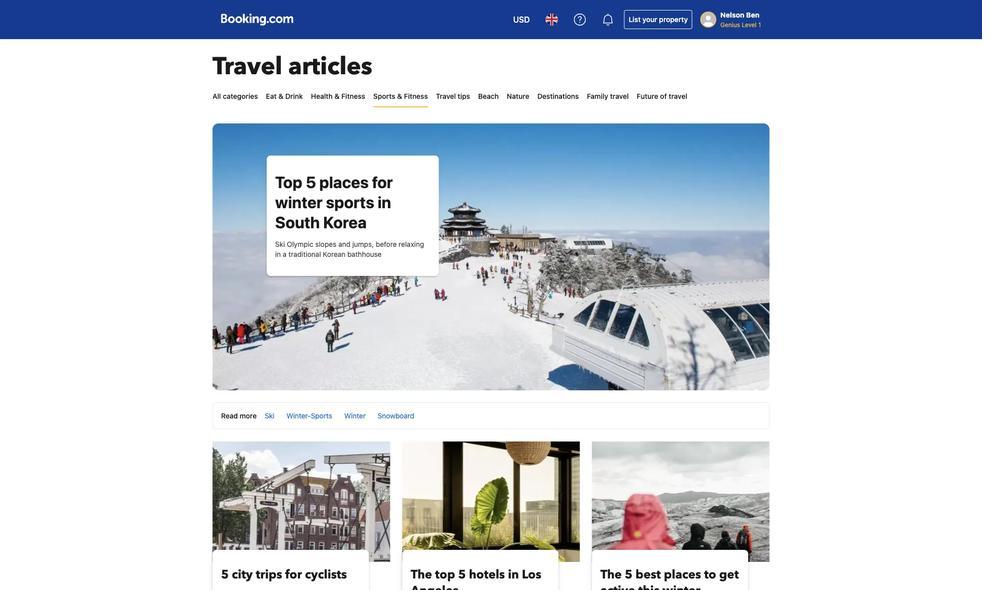 Task type: vqa. For each thing, say whether or not it's contained in the screenshot.
property at the top
yes



Task type: describe. For each thing, give the bounding box(es) containing it.
nelson ben genius level 1
[[720, 11, 761, 28]]

nelson
[[720, 11, 744, 19]]

and
[[338, 240, 350, 248]]

the for active
[[600, 566, 622, 583]]

korean
[[323, 250, 345, 258]]

booking.com online hotel reservations image
[[221, 14, 293, 26]]

city
[[232, 566, 253, 583]]

1 travel from the left
[[610, 92, 629, 100]]

winter inside top 5 places for winter sports in south korea
[[275, 193, 323, 212]]

sports & fitness link
[[373, 86, 428, 106]]

ski link
[[265, 412, 275, 420]]

ben
[[746, 11, 759, 19]]

winter-sports link
[[287, 412, 332, 420]]

travel tips link
[[436, 86, 470, 106]]

beach
[[478, 92, 499, 100]]

ski
[[265, 412, 275, 420]]

property
[[659, 15, 688, 24]]

sports inside top 5 places for winter sports in south korea
[[326, 193, 374, 212]]

los
[[522, 566, 541, 583]]

1 vertical spatial sports
[[311, 412, 332, 420]]

traditional
[[288, 250, 321, 258]]

5 city trips for cyclists link
[[221, 566, 360, 583]]

list your property
[[629, 15, 688, 24]]

5 inside top 5 places for winter sports in south korea
[[306, 173, 316, 192]]

top 5 places for winter sports in south korea
[[275, 173, 393, 232]]

all categories
[[213, 92, 258, 100]]

health
[[311, 92, 333, 100]]

places inside top 5 places for winter sports in south korea
[[319, 173, 369, 192]]

eat & drink link
[[266, 86, 303, 106]]

level
[[742, 21, 757, 28]]

future
[[637, 92, 658, 100]]

health & fitness
[[311, 92, 365, 100]]

destinations
[[537, 92, 579, 100]]

trips
[[256, 566, 282, 583]]

beach link
[[478, 86, 499, 106]]

articles
[[288, 50, 372, 83]]

categories
[[223, 92, 258, 100]]

& for sports
[[397, 92, 402, 100]]

travel for travel tips
[[436, 92, 456, 100]]

hotels
[[469, 566, 505, 583]]

all categories link
[[213, 86, 258, 106]]

your
[[643, 15, 657, 24]]

relaxing
[[399, 240, 424, 248]]

olympic
[[287, 240, 313, 248]]

more
[[240, 412, 257, 420]]

snowboard link
[[378, 412, 414, 420]]

slopes
[[315, 240, 336, 248]]

a
[[283, 250, 287, 258]]

winter link
[[344, 412, 366, 420]]

get
[[719, 566, 739, 583]]

eat
[[266, 92, 277, 100]]

ski olympic slopes and jumps, before relaxing in a traditional korean bathhouse
[[275, 240, 424, 258]]

active
[[600, 582, 635, 590]]

usd button
[[507, 8, 536, 32]]

future of travel link
[[637, 86, 687, 106]]

family
[[587, 92, 608, 100]]

drink
[[285, 92, 303, 100]]

1
[[758, 21, 761, 28]]

of
[[660, 92, 667, 100]]

places inside the 5 best places to get active this winter
[[664, 566, 701, 583]]



Task type: locate. For each thing, give the bounding box(es) containing it.
the top 5 hotels in los angeles link
[[411, 566, 550, 590]]

2 the from the left
[[600, 566, 622, 583]]

travel left "tips"
[[436, 92, 456, 100]]

3 & from the left
[[397, 92, 402, 100]]

0 horizontal spatial travel
[[213, 50, 282, 83]]

1 horizontal spatial travel
[[436, 92, 456, 100]]

in left los
[[508, 566, 519, 583]]

family travel link
[[587, 86, 629, 106]]

1 vertical spatial in
[[275, 250, 281, 258]]

2 & from the left
[[335, 92, 340, 100]]

to
[[704, 566, 716, 583]]

5
[[306, 173, 316, 192], [221, 566, 229, 583], [458, 566, 466, 583], [625, 566, 633, 583]]

the left "top"
[[411, 566, 432, 583]]

1 horizontal spatial in
[[378, 193, 391, 212]]

5 city trips for cyclists
[[221, 566, 347, 583]]

2 horizontal spatial &
[[397, 92, 402, 100]]

the 5 best places to get active this winter
[[600, 566, 739, 590]]

0 vertical spatial places
[[319, 173, 369, 192]]

in
[[378, 193, 391, 212], [275, 250, 281, 258], [508, 566, 519, 583]]

sports
[[326, 193, 374, 212], [311, 412, 332, 420]]

travel right of
[[669, 92, 687, 100]]

1 vertical spatial places
[[664, 566, 701, 583]]

nature link
[[507, 86, 529, 106]]

0 vertical spatial sports
[[326, 193, 374, 212]]

all
[[213, 92, 221, 100]]

best
[[636, 566, 661, 583]]

fitness right the sports
[[404, 92, 428, 100]]

1 horizontal spatial &
[[335, 92, 340, 100]]

health & fitness link
[[311, 86, 365, 106]]

read
[[221, 412, 238, 420]]

angeles
[[411, 582, 459, 590]]

usd
[[513, 15, 530, 24]]

the inside the 5 best places to get active this winter
[[600, 566, 622, 583]]

in up 'before' on the left top
[[378, 193, 391, 212]]

1 horizontal spatial winter
[[344, 412, 366, 420]]

1 fitness from the left
[[341, 92, 365, 100]]

5 right "top"
[[458, 566, 466, 583]]

travel right family
[[610, 92, 629, 100]]

in inside top 5 places for winter sports in south korea
[[378, 193, 391, 212]]

genius
[[720, 21, 740, 28]]

1 the from the left
[[411, 566, 432, 583]]

places left "to"
[[664, 566, 701, 583]]

ski
[[275, 240, 285, 248]]

sports & fitness
[[373, 92, 428, 100]]

1 & from the left
[[278, 92, 283, 100]]

2 vertical spatial in
[[508, 566, 519, 583]]

this
[[638, 582, 660, 590]]

in inside ski olympic slopes and jumps, before relaxing in a traditional korean bathhouse
[[275, 250, 281, 258]]

for
[[372, 173, 393, 192], [285, 566, 302, 583]]

travel for travel articles
[[213, 50, 282, 83]]

2 horizontal spatial winter
[[663, 582, 700, 590]]

& right the health in the top left of the page
[[335, 92, 340, 100]]

1 vertical spatial travel
[[436, 92, 456, 100]]

& right the sports
[[397, 92, 402, 100]]

& for health
[[335, 92, 340, 100]]

1 vertical spatial for
[[285, 566, 302, 583]]

0 vertical spatial in
[[378, 193, 391, 212]]

the top 5 hotels in los angeles
[[411, 566, 541, 590]]

sports up korea
[[326, 193, 374, 212]]

cyclists
[[305, 566, 347, 583]]

5 inside the top 5 hotels in los angeles
[[458, 566, 466, 583]]

5 inside the 5 best places to get active this winter
[[625, 566, 633, 583]]

bathhouse
[[347, 250, 382, 258]]

eat & drink
[[266, 92, 303, 100]]

family travel
[[587, 92, 629, 100]]

for for trips
[[285, 566, 302, 583]]

list your property link
[[624, 10, 692, 29]]

list
[[629, 15, 641, 24]]

winter left the 'snowboard'
[[344, 412, 366, 420]]

fitness for health & fitness
[[341, 92, 365, 100]]

0 vertical spatial winter
[[275, 193, 323, 212]]

the
[[411, 566, 432, 583], [600, 566, 622, 583]]

sports
[[373, 92, 395, 100]]

fitness inside 'link'
[[341, 92, 365, 100]]

winter-
[[287, 412, 311, 420]]

the inside the top 5 hotels in los angeles
[[411, 566, 432, 583]]

0 vertical spatial for
[[372, 173, 393, 192]]

in inside the top 5 hotels in los angeles
[[508, 566, 519, 583]]

0 vertical spatial travel
[[213, 50, 282, 83]]

fitness
[[341, 92, 365, 100], [404, 92, 428, 100]]

2 travel from the left
[[669, 92, 687, 100]]

tips
[[458, 92, 470, 100]]

0 horizontal spatial for
[[285, 566, 302, 583]]

read more
[[221, 412, 257, 420]]

2 fitness from the left
[[404, 92, 428, 100]]

future of travel
[[637, 92, 687, 100]]

0 horizontal spatial the
[[411, 566, 432, 583]]

places
[[319, 173, 369, 192], [664, 566, 701, 583]]

2 horizontal spatial in
[[508, 566, 519, 583]]

2 vertical spatial winter
[[663, 582, 700, 590]]

5 right top
[[306, 173, 316, 192]]

& right eat
[[278, 92, 283, 100]]

1 horizontal spatial places
[[664, 566, 701, 583]]

fitness for sports & fitness
[[404, 92, 428, 100]]

& inside 'link'
[[335, 92, 340, 100]]

the for angeles
[[411, 566, 432, 583]]

top 5 places for winter sports in south korea link
[[275, 173, 393, 232]]

1 vertical spatial winter
[[344, 412, 366, 420]]

1 horizontal spatial fitness
[[404, 92, 428, 100]]

0 horizontal spatial places
[[319, 173, 369, 192]]

sports left winter link
[[311, 412, 332, 420]]

1 horizontal spatial travel
[[669, 92, 687, 100]]

0 horizontal spatial winter
[[275, 193, 323, 212]]

travel
[[213, 50, 282, 83], [436, 92, 456, 100]]

travel up categories
[[213, 50, 282, 83]]

1 horizontal spatial for
[[372, 173, 393, 192]]

the left 'best'
[[600, 566, 622, 583]]

& for eat
[[278, 92, 283, 100]]

for inside top 5 places for winter sports in south korea
[[372, 173, 393, 192]]

0 horizontal spatial fitness
[[341, 92, 365, 100]]

for for places
[[372, 173, 393, 192]]

0 horizontal spatial &
[[278, 92, 283, 100]]

&
[[278, 92, 283, 100], [335, 92, 340, 100], [397, 92, 402, 100]]

fitness left the sports
[[341, 92, 365, 100]]

winter left "to"
[[663, 582, 700, 590]]

before
[[376, 240, 397, 248]]

jumps,
[[352, 240, 374, 248]]

5 left city
[[221, 566, 229, 583]]

winter
[[275, 193, 323, 212], [344, 412, 366, 420], [663, 582, 700, 590]]

5 left 'best'
[[625, 566, 633, 583]]

winter up south
[[275, 193, 323, 212]]

south
[[275, 213, 320, 232]]

0 horizontal spatial travel
[[610, 92, 629, 100]]

in left a
[[275, 250, 281, 258]]

top
[[435, 566, 455, 583]]

the 5 best places to get active this winter link
[[600, 566, 740, 590]]

winter inside the 5 best places to get active this winter
[[663, 582, 700, 590]]

top
[[275, 173, 302, 192]]

1 horizontal spatial the
[[600, 566, 622, 583]]

travel tips
[[436, 92, 470, 100]]

0 horizontal spatial in
[[275, 250, 281, 258]]

nature
[[507, 92, 529, 100]]

places up korea
[[319, 173, 369, 192]]

destinations link
[[537, 86, 579, 106]]

travel articles
[[213, 50, 372, 83]]

travel
[[610, 92, 629, 100], [669, 92, 687, 100]]

winter-sports
[[287, 412, 332, 420]]

korea
[[323, 213, 367, 232]]

snowboard
[[378, 412, 414, 420]]



